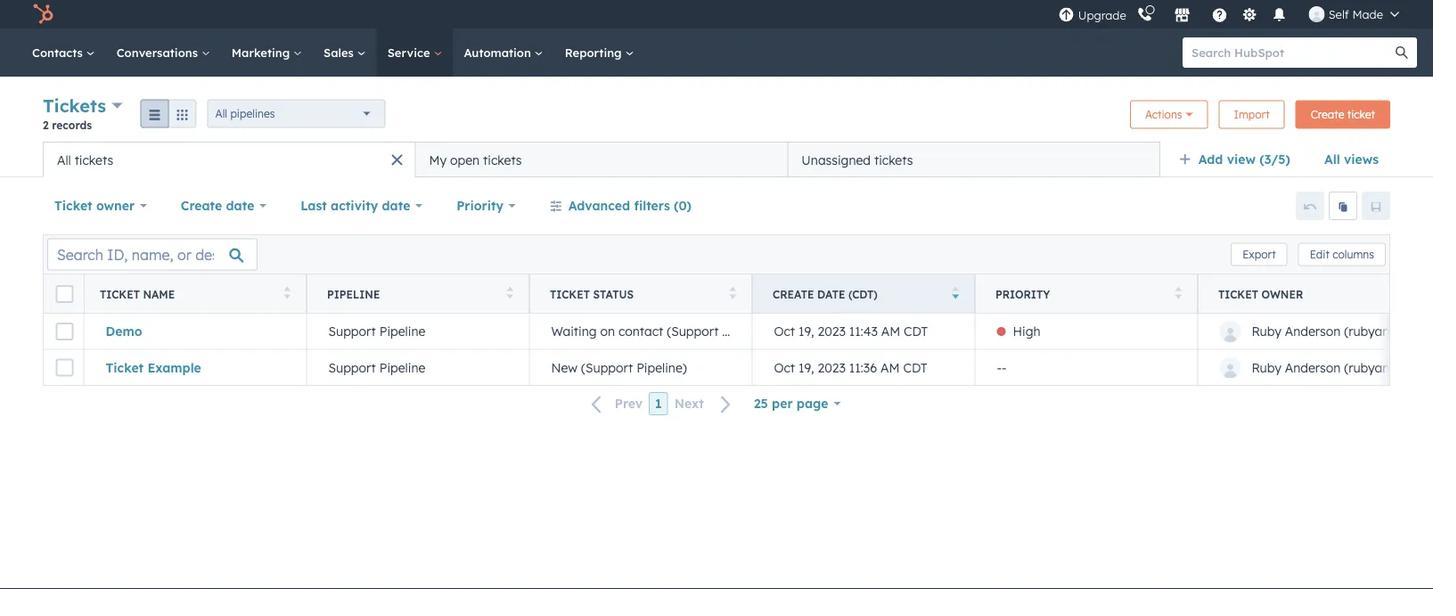 Task type: describe. For each thing, give the bounding box(es) containing it.
pipelines
[[230, 107, 275, 120]]

2
[[43, 118, 49, 131]]

open
[[450, 152, 480, 168]]

1 horizontal spatial (support
[[667, 324, 719, 339]]

19, inside button
[[798, 360, 814, 375]]

marketing link
[[221, 29, 313, 77]]

new
[[551, 360, 578, 375]]

1 press to sort. element from the left
[[284, 287, 291, 302]]

next button
[[668, 392, 742, 416]]

ticket example link
[[106, 360, 285, 375]]

columns
[[1333, 248, 1374, 261]]

ruby anderson image
[[1309, 6, 1325, 22]]

cdt inside button
[[903, 360, 927, 375]]

ticket down demo
[[106, 360, 144, 375]]

page
[[797, 396, 828, 411]]

support pipeline for new (support pipeline)
[[328, 360, 425, 375]]

press to sort. image for ticket status
[[729, 287, 736, 299]]

sales link
[[313, 29, 377, 77]]

my
[[429, 152, 447, 168]]

(rubyanndersso for oct 19, 2023 11:43 am cdt
[[1344, 324, 1433, 339]]

ruby anderson (rubyanndersso button for oct 19, 2023 11:36 am cdt
[[1198, 349, 1433, 385]]

edit
[[1310, 248, 1330, 261]]

calling icon button
[[1130, 2, 1160, 26]]

unassigned tickets
[[802, 152, 913, 168]]

group inside tickets banner
[[140, 99, 197, 128]]

1 19, from the top
[[798, 324, 814, 339]]

filters
[[634, 198, 670, 213]]

oct 19, 2023 11:36 am cdt button
[[752, 349, 975, 385]]

reporting
[[565, 45, 625, 60]]

my open tickets
[[429, 152, 522, 168]]

per
[[772, 396, 793, 411]]

actions button
[[1130, 100, 1208, 129]]

all tickets button
[[43, 142, 415, 177]]

pipeline) inside button
[[636, 360, 687, 375]]

priority button
[[445, 188, 527, 224]]

1
[[655, 396, 662, 411]]

0 vertical spatial cdt
[[904, 324, 928, 339]]

(cdt)
[[848, 287, 878, 301]]

25 per page
[[754, 396, 828, 411]]

ruby anderson (rubyanndersso button for oct 19, 2023 11:43 am cdt
[[1198, 314, 1433, 349]]

(0)
[[674, 198, 692, 213]]

add view (3/5) button
[[1167, 142, 1313, 177]]

all for all pipelines
[[215, 107, 227, 120]]

1 2023 from the top
[[818, 324, 846, 339]]

high button
[[975, 314, 1198, 349]]

help button
[[1205, 0, 1235, 29]]

ticket inside popup button
[[54, 198, 92, 213]]

search button
[[1387, 37, 1417, 68]]

descending sort. press to sort ascending. image
[[952, 287, 959, 299]]

(rubyanndersso for oct 19, 2023 11:36 am cdt
[[1344, 360, 1433, 375]]

ticket name
[[100, 287, 175, 301]]

create date
[[181, 198, 254, 213]]

search image
[[1396, 46, 1408, 59]]

last activity date
[[300, 198, 410, 213]]

am inside button
[[881, 360, 900, 375]]

service
[[387, 45, 433, 60]]

conversations link
[[106, 29, 221, 77]]

demo
[[106, 324, 142, 339]]

owner inside popup button
[[96, 198, 135, 213]]

new (support pipeline)
[[551, 360, 687, 375]]

advanced filters (0)
[[568, 198, 692, 213]]

conversations
[[116, 45, 201, 60]]

tickets for unassigned tickets
[[874, 152, 913, 168]]

self made
[[1329, 7, 1383, 21]]

menu containing self made
[[1057, 0, 1412, 29]]

all pipelines
[[215, 107, 275, 120]]

ticket up waiting on the bottom left of page
[[550, 287, 590, 301]]

example
[[147, 360, 201, 375]]

views
[[1344, 152, 1379, 167]]

all pipelines button
[[207, 99, 386, 128]]

2 records
[[43, 118, 92, 131]]

1 horizontal spatial ticket owner
[[1218, 287, 1303, 301]]

unassigned
[[802, 152, 871, 168]]

tickets for all tickets
[[75, 152, 113, 168]]

self made button
[[1298, 0, 1410, 29]]

tickets banner
[[43, 93, 1390, 142]]

next
[[674, 396, 704, 411]]

upgrade image
[[1059, 8, 1075, 24]]

last
[[300, 198, 327, 213]]

0 vertical spatial pipeline)
[[722, 324, 773, 339]]

2 tickets from the left
[[483, 152, 522, 168]]

create date button
[[169, 188, 278, 224]]

self
[[1329, 7, 1349, 21]]

Search HubSpot search field
[[1183, 37, 1401, 68]]

create ticket button
[[1296, 100, 1390, 129]]

support pipeline button for new (support pipeline)
[[307, 349, 529, 385]]

ticket example
[[106, 360, 201, 375]]

all for all views
[[1324, 152, 1340, 167]]

date for create date (cdt)
[[817, 287, 845, 301]]

marketplaces button
[[1164, 0, 1201, 29]]

all tickets
[[57, 152, 113, 168]]

25
[[754, 396, 768, 411]]

support pipeline button for waiting on contact (support pipeline)
[[307, 314, 529, 349]]

oct 19, 2023 11:43 am cdt button
[[752, 314, 975, 349]]

oct inside button
[[774, 360, 795, 375]]

waiting on contact (support pipeline) oct 19, 2023 11:43 am cdt
[[551, 324, 928, 339]]

ruby for oct 19, 2023 11:43 am cdt
[[1252, 324, 1281, 339]]

advanced filters (0) button
[[538, 188, 703, 224]]

11:43
[[849, 324, 878, 339]]

1 - from the left
[[997, 360, 1002, 375]]

prev
[[615, 396, 643, 411]]

anderson for oct 19, 2023 11:36 am cdt
[[1285, 360, 1341, 375]]

tickets
[[43, 94, 106, 117]]

advanced
[[568, 198, 630, 213]]

priority inside popup button
[[456, 198, 504, 213]]

ticket down export on the top right of page
[[1218, 287, 1258, 301]]

help image
[[1212, 8, 1228, 24]]

1 horizontal spatial date
[[382, 198, 410, 213]]

oct 19, 2023 11:36 am cdt
[[774, 360, 927, 375]]



Task type: locate. For each thing, give the bounding box(es) containing it.
status
[[593, 287, 634, 301]]

0 vertical spatial 2023
[[818, 324, 846, 339]]

sales
[[324, 45, 357, 60]]

add
[[1199, 152, 1223, 167]]

group
[[140, 99, 197, 128]]

ticket owner down all tickets
[[54, 198, 135, 213]]

1 vertical spatial support pipeline
[[328, 360, 425, 375]]

create for create date
[[181, 198, 222, 213]]

name
[[143, 287, 175, 301]]

2 horizontal spatial press to sort. image
[[1175, 287, 1182, 299]]

0 horizontal spatial priority
[[456, 198, 504, 213]]

2023 left 11:36
[[818, 360, 846, 375]]

0 vertical spatial ticket owner
[[54, 198, 135, 213]]

0 vertical spatial create
[[1311, 108, 1344, 121]]

3 press to sort. element from the left
[[729, 287, 736, 302]]

descending sort. press to sort ascending. element
[[952, 287, 959, 302]]

support pipeline
[[328, 324, 425, 339], [328, 360, 425, 375]]

(rubyanndersso
[[1344, 324, 1433, 339], [1344, 360, 1433, 375]]

11:36
[[849, 360, 877, 375]]

service link
[[377, 29, 453, 77]]

create inside popup button
[[181, 198, 222, 213]]

1 horizontal spatial pipeline)
[[722, 324, 773, 339]]

ruby anderson (rubyanndersso
[[1252, 324, 1433, 339], [1252, 360, 1433, 375]]

19, down create date (cdt)
[[798, 324, 814, 339]]

waiting
[[551, 324, 597, 339]]

3 press to sort. image from the left
[[1175, 287, 1182, 299]]

press to sort. image
[[507, 287, 513, 299], [729, 287, 736, 299], [1175, 287, 1182, 299]]

pipeline
[[327, 287, 380, 301], [379, 324, 425, 339], [379, 360, 425, 375]]

1 horizontal spatial tickets
[[483, 152, 522, 168]]

all
[[215, 107, 227, 120], [1324, 152, 1340, 167], [57, 152, 71, 168]]

2 vertical spatial create
[[773, 287, 814, 301]]

contacts link
[[21, 29, 106, 77]]

owner down all tickets
[[96, 198, 135, 213]]

0 horizontal spatial date
[[226, 198, 254, 213]]

ruby anderson (rubyanndersso for oct 19, 2023 11:36 am cdt
[[1252, 360, 1433, 375]]

0 horizontal spatial create
[[181, 198, 222, 213]]

all down 2 records
[[57, 152, 71, 168]]

create left ticket
[[1311, 108, 1344, 121]]

1 ruby anderson (rubyanndersso from the top
[[1252, 324, 1433, 339]]

pipeline for new (support pipeline)
[[379, 360, 425, 375]]

contact
[[618, 324, 663, 339]]

2 ruby from the top
[[1252, 360, 1281, 375]]

1 tickets from the left
[[75, 152, 113, 168]]

0 vertical spatial (support
[[667, 324, 719, 339]]

0 horizontal spatial (support
[[581, 360, 633, 375]]

support
[[328, 324, 376, 339], [328, 360, 376, 375]]

2 horizontal spatial create
[[1311, 108, 1344, 121]]

2 (rubyanndersso from the top
[[1344, 360, 1433, 375]]

export button
[[1231, 243, 1288, 266]]

2 support pipeline from the top
[[328, 360, 425, 375]]

date for create date
[[226, 198, 254, 213]]

1 vertical spatial support
[[328, 360, 376, 375]]

tickets inside button
[[874, 152, 913, 168]]

2 2023 from the top
[[818, 360, 846, 375]]

2 horizontal spatial all
[[1324, 152, 1340, 167]]

oct down create date (cdt)
[[774, 324, 795, 339]]

marketing
[[232, 45, 293, 60]]

2 support from the top
[[328, 360, 376, 375]]

priority up high
[[995, 287, 1050, 301]]

0 horizontal spatial owner
[[96, 198, 135, 213]]

0 vertical spatial support
[[328, 324, 376, 339]]

-- button
[[975, 349, 1198, 385]]

1 vertical spatial priority
[[995, 287, 1050, 301]]

ticket
[[54, 198, 92, 213], [100, 287, 140, 301], [550, 287, 590, 301], [1218, 287, 1258, 301], [106, 360, 144, 375]]

0 vertical spatial am
[[881, 324, 900, 339]]

cdt right 11:43
[[904, 324, 928, 339]]

create for create date (cdt)
[[773, 287, 814, 301]]

ticket down all tickets
[[54, 198, 92, 213]]

owner
[[96, 198, 135, 213], [1261, 287, 1303, 301]]

19, up page
[[798, 360, 814, 375]]

1 vertical spatial (support
[[581, 360, 633, 375]]

create ticket
[[1311, 108, 1375, 121]]

create date (cdt)
[[773, 287, 878, 301]]

oct up per at bottom right
[[774, 360, 795, 375]]

oct
[[774, 324, 795, 339], [774, 360, 795, 375]]

2 - from the left
[[1002, 360, 1007, 375]]

Search ID, name, or description search field
[[47, 238, 258, 270]]

press to sort. element for ticket status
[[729, 287, 736, 302]]

last activity date button
[[289, 188, 434, 224]]

tickets
[[75, 152, 113, 168], [483, 152, 522, 168], [874, 152, 913, 168]]

4 press to sort. element from the left
[[1175, 287, 1182, 302]]

import
[[1234, 108, 1270, 121]]

export
[[1242, 248, 1276, 261]]

all inside button
[[57, 152, 71, 168]]

0 vertical spatial 19,
[[798, 324, 814, 339]]

1 am from the top
[[881, 324, 900, 339]]

0 vertical spatial support pipeline
[[328, 324, 425, 339]]

notifications button
[[1264, 0, 1295, 29]]

1 vertical spatial ruby anderson (rubyanndersso
[[1252, 360, 1433, 375]]

prev button
[[581, 392, 649, 416]]

2023
[[818, 324, 846, 339], [818, 360, 846, 375]]

-
[[997, 360, 1002, 375], [1002, 360, 1007, 375]]

ticket owner down the export button
[[1218, 287, 1303, 301]]

all left the pipelines
[[215, 107, 227, 120]]

hubspot link
[[21, 4, 67, 25]]

priority down my open tickets
[[456, 198, 504, 213]]

ruby anderson (rubyanndersso for oct 19, 2023 11:43 am cdt
[[1252, 324, 1433, 339]]

menu
[[1057, 0, 1412, 29]]

pipeline) up 25
[[722, 324, 773, 339]]

hubspot image
[[32, 4, 53, 25]]

automation
[[464, 45, 534, 60]]

2 am from the top
[[881, 360, 900, 375]]

press to sort. image
[[284, 287, 291, 299]]

0 vertical spatial ruby
[[1252, 324, 1281, 339]]

am
[[881, 324, 900, 339], [881, 360, 900, 375]]

date down all tickets button
[[226, 198, 254, 213]]

waiting on contact (support pipeline) button
[[529, 314, 773, 349]]

0 vertical spatial owner
[[96, 198, 135, 213]]

contacts
[[32, 45, 86, 60]]

settings image
[[1242, 8, 1258, 24]]

notifications image
[[1272, 8, 1288, 24]]

pagination navigation
[[581, 392, 742, 416]]

1 vertical spatial owner
[[1261, 287, 1303, 301]]

0 vertical spatial anderson
[[1285, 324, 1341, 339]]

1 vertical spatial cdt
[[903, 360, 927, 375]]

reporting link
[[554, 29, 645, 77]]

1 horizontal spatial priority
[[995, 287, 1050, 301]]

1 vertical spatial 19,
[[798, 360, 814, 375]]

made
[[1352, 7, 1383, 21]]

all inside popup button
[[215, 107, 227, 120]]

(support inside button
[[581, 360, 633, 375]]

high
[[1013, 324, 1041, 339]]

ticket owner inside popup button
[[54, 198, 135, 213]]

1 horizontal spatial all
[[215, 107, 227, 120]]

upgrade
[[1078, 8, 1126, 23]]

view
[[1227, 152, 1256, 167]]

press to sort. element for pipeline
[[507, 287, 513, 302]]

0 vertical spatial priority
[[456, 198, 504, 213]]

2 ruby anderson (rubyanndersso from the top
[[1252, 360, 1433, 375]]

anderson for oct 19, 2023 11:43 am cdt
[[1285, 324, 1341, 339]]

ruby
[[1252, 324, 1281, 339], [1252, 360, 1281, 375]]

ticket owner button
[[43, 188, 158, 224]]

1 support pipeline button from the top
[[307, 314, 529, 349]]

pipeline for waiting on contact (support pipeline)
[[379, 324, 425, 339]]

unassigned tickets button
[[788, 142, 1160, 177]]

2 ruby anderson (rubyanndersso button from the top
[[1198, 349, 1433, 385]]

(support down on at the bottom left of page
[[581, 360, 633, 375]]

edit columns
[[1310, 248, 1374, 261]]

ruby for oct 19, 2023 11:36 am cdt
[[1252, 360, 1281, 375]]

2 vertical spatial pipeline
[[379, 360, 425, 375]]

cdt right 11:36
[[903, 360, 927, 375]]

2 anderson from the top
[[1285, 360, 1341, 375]]

owner down the export button
[[1261, 287, 1303, 301]]

am right 11:36
[[881, 360, 900, 375]]

all views
[[1324, 152, 1379, 167]]

press to sort. image for priority
[[1175, 287, 1182, 299]]

press to sort. element
[[284, 287, 291, 302], [507, 287, 513, 302], [729, 287, 736, 302], [1175, 287, 1182, 302]]

tickets right open
[[483, 152, 522, 168]]

0 horizontal spatial all
[[57, 152, 71, 168]]

create inside create ticket button
[[1311, 108, 1344, 121]]

1 vertical spatial create
[[181, 198, 222, 213]]

create down all tickets button
[[181, 198, 222, 213]]

1 press to sort. image from the left
[[507, 287, 513, 299]]

2 horizontal spatial date
[[817, 287, 845, 301]]

1 horizontal spatial press to sort. image
[[729, 287, 736, 299]]

ticket owner
[[54, 198, 135, 213], [1218, 287, 1303, 301]]

all views link
[[1313, 142, 1390, 177]]

1 vertical spatial pipeline)
[[636, 360, 687, 375]]

1 vertical spatial ticket owner
[[1218, 287, 1303, 301]]

actions
[[1145, 108, 1182, 121]]

activity
[[331, 198, 378, 213]]

1 vertical spatial ruby
[[1252, 360, 1281, 375]]

19,
[[798, 324, 814, 339], [798, 360, 814, 375]]

ticket
[[1347, 108, 1375, 121]]

0 vertical spatial pipeline
[[327, 287, 380, 301]]

all left views
[[1324, 152, 1340, 167]]

tickets down "records"
[[75, 152, 113, 168]]

0 vertical spatial ruby anderson (rubyanndersso
[[1252, 324, 1433, 339]]

1 ruby anderson (rubyanndersso button from the top
[[1198, 314, 1433, 349]]

--
[[997, 360, 1007, 375]]

1 support pipeline from the top
[[328, 324, 425, 339]]

anderson
[[1285, 324, 1341, 339], [1285, 360, 1341, 375]]

tickets right unassigned
[[874, 152, 913, 168]]

create for create ticket
[[1311, 108, 1344, 121]]

ruby anderson (rubyanndersso button
[[1198, 314, 1433, 349], [1198, 349, 1433, 385]]

support for ticket example
[[328, 360, 376, 375]]

1 vertical spatial 2023
[[818, 360, 846, 375]]

add view (3/5)
[[1199, 152, 1290, 167]]

create up waiting on contact (support pipeline) oct 19, 2023 11:43 am cdt
[[773, 287, 814, 301]]

new (support pipeline) button
[[529, 349, 752, 385]]

0 vertical spatial (rubyanndersso
[[1344, 324, 1433, 339]]

press to sort. element for priority
[[1175, 287, 1182, 302]]

press to sort. image for pipeline
[[507, 287, 513, 299]]

support for demo
[[328, 324, 376, 339]]

edit columns button
[[1298, 243, 1386, 266]]

create
[[1311, 108, 1344, 121], [181, 198, 222, 213], [773, 287, 814, 301]]

2023 inside oct 19, 2023 11:36 am cdt button
[[818, 360, 846, 375]]

all for all tickets
[[57, 152, 71, 168]]

1 vertical spatial anderson
[[1285, 360, 1341, 375]]

ticket up demo
[[100, 287, 140, 301]]

1 horizontal spatial create
[[773, 287, 814, 301]]

2 press to sort. element from the left
[[507, 287, 513, 302]]

marketplaces image
[[1174, 8, 1190, 24]]

settings link
[[1239, 5, 1261, 24]]

support pipeline for waiting on contact (support pipeline)
[[328, 324, 425, 339]]

2 support pipeline button from the top
[[307, 349, 529, 385]]

import button
[[1219, 100, 1285, 129]]

1 vertical spatial am
[[881, 360, 900, 375]]

1 anderson from the top
[[1285, 324, 1341, 339]]

1 support from the top
[[328, 324, 376, 339]]

2 19, from the top
[[798, 360, 814, 375]]

date right activity
[[382, 198, 410, 213]]

1 vertical spatial (rubyanndersso
[[1344, 360, 1433, 375]]

calling icon image
[[1137, 7, 1153, 23]]

2 press to sort. image from the left
[[729, 287, 736, 299]]

1 ruby from the top
[[1252, 324, 1281, 339]]

3 tickets from the left
[[874, 152, 913, 168]]

1 button
[[649, 392, 668, 415]]

1 (rubyanndersso from the top
[[1344, 324, 1433, 339]]

my open tickets button
[[415, 142, 788, 177]]

1 horizontal spatial owner
[[1261, 287, 1303, 301]]

demo link
[[106, 324, 285, 339]]

1 vertical spatial oct
[[774, 360, 795, 375]]

0 vertical spatial oct
[[774, 324, 795, 339]]

ticket status
[[550, 287, 634, 301]]

2023 left 11:43
[[818, 324, 846, 339]]

am right 11:43
[[881, 324, 900, 339]]

support pipeline button
[[307, 314, 529, 349], [307, 349, 529, 385]]

1 oct from the top
[[774, 324, 795, 339]]

2 oct from the top
[[774, 360, 795, 375]]

0 horizontal spatial ticket owner
[[54, 198, 135, 213]]

2 horizontal spatial tickets
[[874, 152, 913, 168]]

(3/5)
[[1259, 152, 1290, 167]]

cdt
[[904, 324, 928, 339], [903, 360, 927, 375]]

0 horizontal spatial pipeline)
[[636, 360, 687, 375]]

date left (cdt)
[[817, 287, 845, 301]]

1 vertical spatial pipeline
[[379, 324, 425, 339]]

0 horizontal spatial press to sort. image
[[507, 287, 513, 299]]

(support right contact
[[667, 324, 719, 339]]

pipeline) up 1
[[636, 360, 687, 375]]

0 horizontal spatial tickets
[[75, 152, 113, 168]]



Task type: vqa. For each thing, say whether or not it's contained in the screenshot.
the days inside last 30 days Button
no



